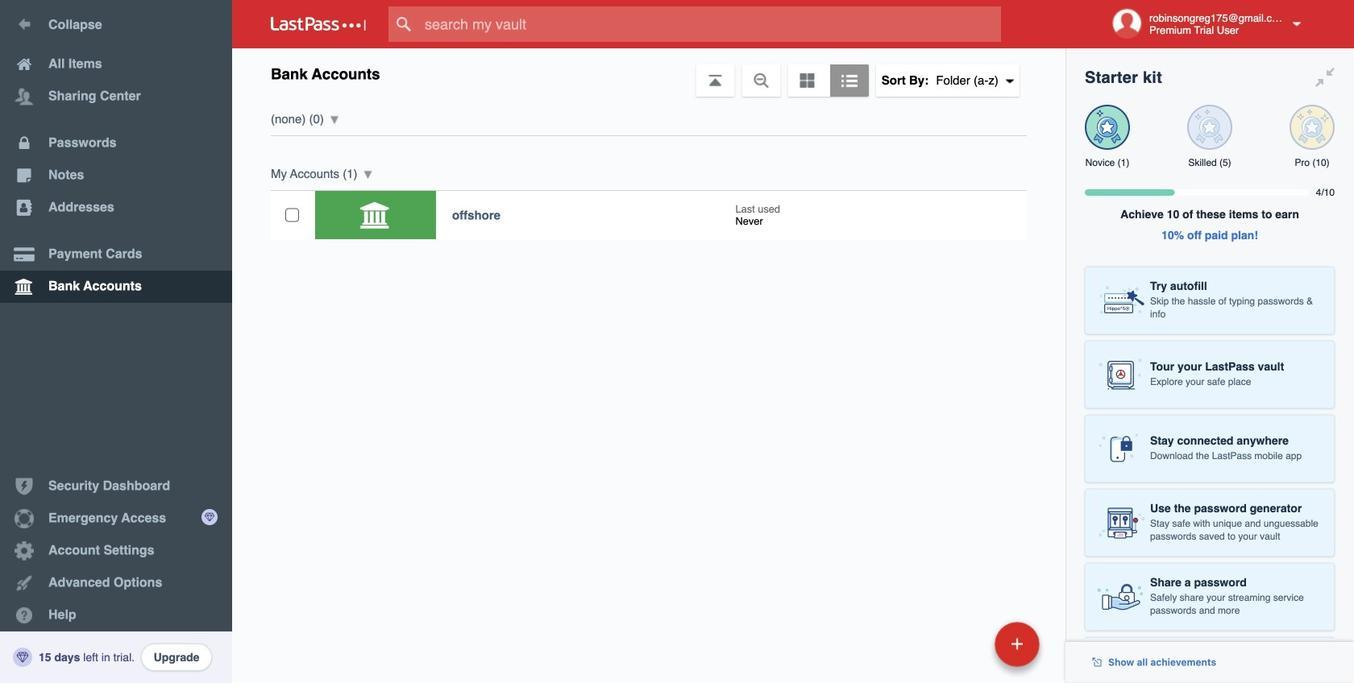 Task type: describe. For each thing, give the bounding box(es) containing it.
vault options navigation
[[232, 48, 1066, 97]]

lastpass image
[[271, 17, 366, 31]]

search my vault text field
[[389, 6, 1033, 42]]

main navigation navigation
[[0, 0, 232, 684]]

new item navigation
[[884, 618, 1050, 684]]

Search search field
[[389, 6, 1033, 42]]



Task type: locate. For each thing, give the bounding box(es) containing it.
new item element
[[884, 622, 1046, 668]]



